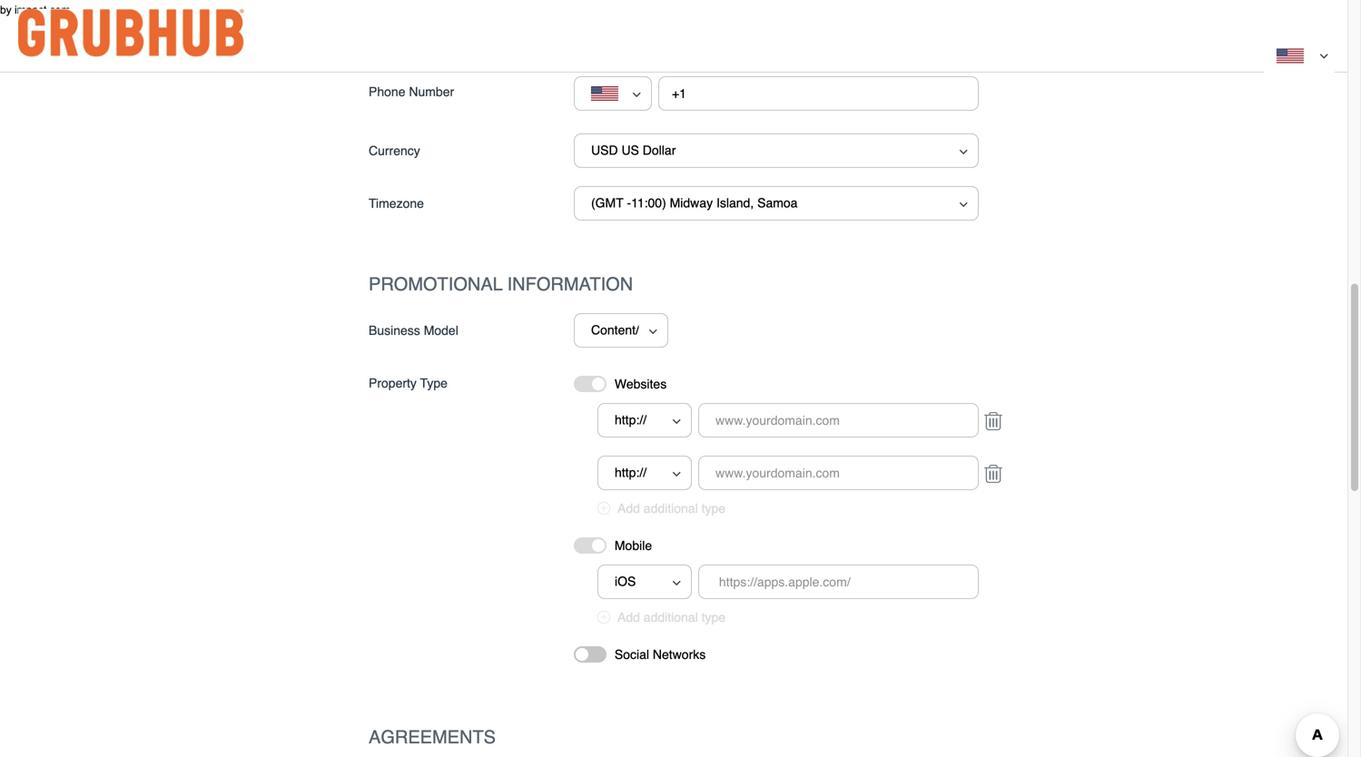 Task type: vqa. For each thing, say whether or not it's contained in the screenshot.
Additional
yes



Task type: locate. For each thing, give the bounding box(es) containing it.
agreements
[[369, 727, 496, 748]]

business model
[[369, 323, 459, 338]]

add up mobile at left
[[618, 501, 640, 516]]

1 vertical spatial add additional type
[[618, 610, 726, 625]]

2 www.yourdomain.com url field from the top
[[698, 456, 979, 490]]

by
[[0, 4, 12, 16]]

additional up "networks"
[[644, 610, 698, 625]]

0 vertical spatial add additional type
[[618, 501, 726, 516]]

1 vertical spatial www.yourdomain.com url field
[[698, 456, 979, 490]]

model
[[424, 323, 459, 338]]

1 vertical spatial type
[[702, 610, 726, 625]]

None text field
[[659, 76, 979, 111]]

1 add additional type from the top
[[618, 501, 726, 516]]

additional up mobile at left
[[644, 501, 698, 516]]

type
[[420, 376, 448, 391]]

add additional type up "networks"
[[618, 610, 726, 625]]

www.yourdomain.com url field
[[698, 403, 979, 438], [698, 456, 979, 490]]

currency
[[369, 144, 420, 158]]

add up 'social'
[[618, 610, 640, 625]]

2 type from the top
[[702, 610, 726, 625]]

number
[[409, 84, 454, 99]]

property type
[[369, 376, 448, 391]]

type
[[702, 501, 726, 516], [702, 610, 726, 625]]

0 vertical spatial add
[[618, 501, 640, 516]]

timezone
[[369, 196, 424, 211]]

additional
[[644, 501, 698, 516], [644, 610, 698, 625]]

add
[[618, 501, 640, 516], [618, 610, 640, 625]]

1 additional from the top
[[644, 501, 698, 516]]

add additional type
[[618, 501, 726, 516], [618, 610, 726, 625]]

0 vertical spatial type
[[702, 501, 726, 516]]

information
[[507, 274, 633, 295]]

0 vertical spatial www.yourdomain.com url field
[[698, 403, 979, 438]]

1 add from the top
[[618, 501, 640, 516]]

0 vertical spatial additional
[[644, 501, 698, 516]]

impact.com
[[15, 4, 70, 16]]

by impact.com
[[0, 4, 70, 16]]

1 vertical spatial additional
[[644, 610, 698, 625]]

add additional type up mobile at left
[[618, 501, 726, 516]]

1 vertical spatial add
[[618, 610, 640, 625]]

social networks
[[615, 648, 706, 662]]



Task type: describe. For each thing, give the bounding box(es) containing it.
 https://apps.apple.com/ url field
[[698, 565, 979, 599]]

mobile
[[615, 539, 652, 553]]

1 type from the top
[[702, 501, 726, 516]]

City text field
[[574, 19, 703, 54]]

1 www.yourdomain.com url field from the top
[[698, 403, 979, 438]]

phone number
[[369, 84, 454, 99]]

property
[[369, 376, 417, 391]]

2 additional from the top
[[644, 610, 698, 625]]

phone
[[369, 84, 406, 99]]

Zip text field
[[850, 19, 979, 54]]

promotional information
[[369, 274, 633, 295]]

networks
[[653, 648, 706, 662]]

social
[[615, 648, 649, 662]]

websites
[[615, 377, 667, 391]]

2 add additional type from the top
[[618, 610, 726, 625]]

2 add from the top
[[618, 610, 640, 625]]

promotional
[[369, 274, 503, 295]]

+1
[[672, 86, 687, 101]]

business
[[369, 323, 420, 338]]



